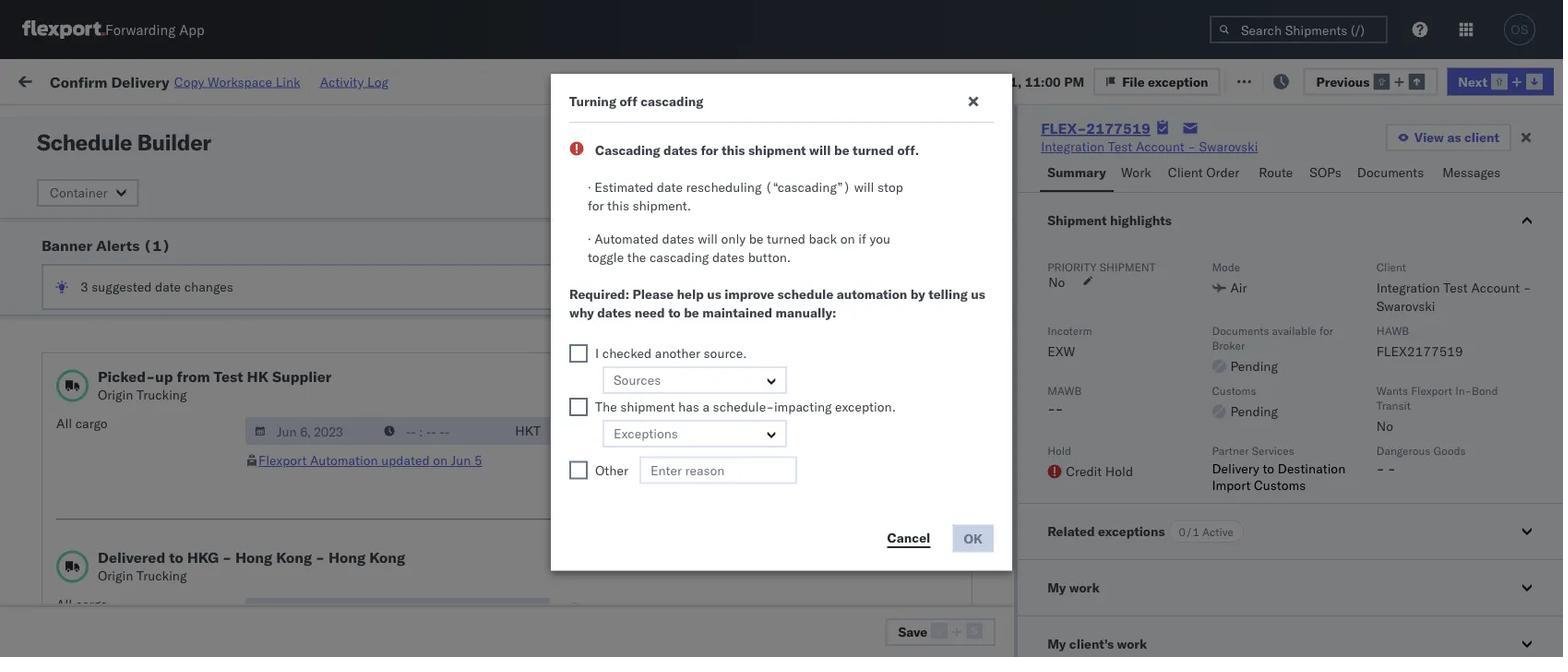 Task type: describe. For each thing, give the bounding box(es) containing it.
flex- down flex-2069495
[[1019, 632, 1059, 648]]

flex-2342352
[[1019, 632, 1115, 648]]

filtered by:
[[18, 113, 85, 129]]

0 horizontal spatial exception
[[1148, 73, 1209, 89]]

0 vertical spatial this
[[722, 142, 745, 158]]

2342352
[[1059, 632, 1115, 648]]

pickup for airport
[[100, 256, 140, 272]]

mode inside button
[[565, 151, 594, 165]]

from for haarlemmermeer,
[[144, 337, 171, 354]]

cargo for delivered
[[75, 596, 108, 612]]

client inside 'client integration test account - swarovski incoterm exw'
[[1377, 260, 1407, 274]]

swarovski for 2:00 am pdt, aug 17, 2023
[[963, 307, 1022, 323]]

schiphol,
[[87, 356, 142, 372]]

save button
[[886, 618, 996, 646]]

pickup for haarlemmermeer,
[[100, 337, 140, 354]]

account inside 'client integration test account - swarovski incoterm exw'
[[1472, 280, 1520, 296]]

turning off cascading
[[570, 93, 704, 109]]

date for estimated
[[657, 179, 683, 195]]

confirm arrival at cfs button for 9:00 pm pdt, aug 16, 2023
[[42, 427, 173, 447]]

pending for customs
[[1231, 403, 1278, 420]]

blocked,
[[226, 114, 272, 128]]

button.
[[748, 249, 791, 265]]

actions
[[1508, 151, 1546, 165]]

confirm delivery link
[[42, 589, 140, 608]]

pickup down schiphol,
[[93, 378, 133, 394]]

2 lagerfeld from the top
[[990, 469, 1045, 486]]

Search Shipments (/) text field
[[1210, 16, 1388, 43]]

flexport. image
[[22, 20, 105, 39]]

pickup up delivered
[[93, 500, 133, 516]]

schedule for schedule pickup from london heathrow airport, united kingdom
[[42, 175, 97, 191]]

integration test account - swarovski for 9:59 pm pdt, jul 2, 2023
[[805, 510, 1022, 526]]

dates down consignee button
[[867, 179, 899, 195]]

9:00 pm pdt, aug 16, 2023
[[297, 429, 467, 445]]

1 karl from the top
[[963, 348, 987, 364]]

alerts
[[96, 236, 140, 255]]

consignee button
[[796, 147, 962, 165]]

import work button
[[148, 59, 240, 101]]

os
[[1511, 23, 1529, 36]]

0 horizontal spatial file exception
[[1123, 73, 1209, 89]]

container numbers
[[1137, 144, 1187, 172]]

by
[[911, 286, 926, 302]]

up
[[155, 367, 173, 386]]

2:59 pm pdt, jun 4, 2023
[[297, 348, 456, 364]]

hk
[[247, 367, 269, 386]]

builder
[[137, 128, 211, 156]]

759 at risk
[[339, 72, 403, 88]]

pm for 2:59 pm pdt, jun 4, 2023
[[328, 348, 349, 364]]

MMM D, YYYY text field
[[246, 417, 377, 445]]

to inside required: please help us improve schedule automation by telling us why dates need to be maintained manually:
[[668, 305, 681, 321]]

dates down only in the left of the page
[[713, 249, 745, 265]]

use) right 'back'
[[851, 226, 884, 242]]

o'hare for 9:59 pm pdt, jul 2, 2023
[[167, 500, 207, 516]]

container numbers button
[[1128, 139, 1230, 173]]

schedule pickup from london heathrow airport, united kingdom
[[42, 175, 245, 210]]

resize handle column header for consignee button
[[958, 143, 980, 657]]

1 us from the left
[[707, 286, 722, 302]]

apr
[[384, 591, 407, 607]]

1 horizontal spatial file exception
[[1249, 72, 1335, 88]]

previous
[[1317, 73, 1370, 89]]

3 suggested date changes
[[80, 279, 233, 295]]

shipment for priority shipment
[[1100, 260, 1156, 274]]

my client's work button
[[1018, 617, 1564, 657]]

related
[[1048, 523, 1095, 540]]

cascading dates
[[802, 179, 899, 195]]

schedule-
[[713, 399, 774, 415]]

integration test account - swarovski for 9:00 pm pdt, aug 16, 2023
[[805, 429, 1022, 445]]

3 resize handle column header from the left
[[534, 143, 556, 657]]

work inside work 'button'
[[1121, 164, 1152, 180]]

use) right save
[[971, 632, 1004, 648]]

work inside button
[[1070, 580, 1100, 596]]

back
[[809, 231, 837, 247]]

2221222
[[1059, 510, 1115, 526]]

picked-up from test hk supplier origin trucking
[[98, 367, 332, 403]]

london
[[174, 175, 218, 191]]

2 upload customs clearance documents link from the top
[[42, 458, 262, 495]]

to inside partner services delivery to destination import customs
[[1263, 461, 1275, 477]]

forwarding app
[[105, 21, 205, 38]]

sep
[[384, 551, 408, 567]]

united
[[151, 193, 190, 210]]

use) left save
[[851, 632, 884, 648]]

documents up delivered
[[42, 478, 109, 494]]

air for 10:00 am pdt, mar 12, 2023
[[565, 388, 582, 404]]

priority
[[1048, 260, 1097, 274]]

dates inside required: please help us improve schedule automation by telling us why dates need to be maintained manually:
[[597, 305, 632, 321]]

2023 for 1:00 pm pdt, sep 3, 2023
[[426, 551, 458, 567]]

confirm for 10:00
[[42, 378, 90, 394]]

import work
[[155, 72, 233, 88]]

jun left 11,
[[978, 73, 999, 89]]

2 deckers from the left
[[805, 185, 853, 201]]

confirm delivery copy workspace link
[[50, 72, 301, 91]]

pm for 1:00 pm pdt, sep 3, 2023
[[328, 551, 349, 567]]

services
[[1252, 444, 1295, 457]]

los
[[174, 256, 195, 272]]

client for client order
[[1168, 164, 1203, 180]]

1 limited(test) from the left
[[779, 185, 861, 201]]

4, for jun
[[409, 348, 421, 364]]

schedule for schedule pickup from amsterdam airport schiphol, haarlemmermeer, netherlands
[[42, 337, 97, 354]]

schedule for schedule pickup from los angeles international airport
[[42, 256, 97, 272]]

rescheduling
[[686, 179, 762, 195]]

pdt, for 9:59 pm pdt, jul 2, 2023
[[352, 510, 381, 526]]

if
[[859, 231, 867, 247]]

schedule pickup from amsterdam airport schiphol, haarlemmermeer, netherlands link
[[42, 336, 262, 390]]

10 resize handle column header from the left
[[1530, 143, 1553, 657]]

1 deckers macau limited(test) from the left
[[685, 185, 861, 201]]

shipment
[[1048, 212, 1107, 228]]

banner alerts ( 1 )
[[42, 236, 171, 255]]

am for 2:00 am pdt, aug 17, 2023
[[328, 307, 350, 323]]

all for delivered
[[56, 596, 72, 612]]

1 horizontal spatial mode
[[1212, 260, 1241, 274]]

pdt, for 2:00 am pdt, aug 28, 2023
[[353, 266, 382, 282]]

to inside delivered to hkg - hong kong - hong kong origin trucking
[[169, 548, 183, 567]]

6,
[[409, 469, 421, 486]]

aug for 28,
[[385, 266, 410, 282]]

pickup for united
[[100, 175, 140, 191]]

integration test account - swarovski link
[[1041, 138, 1259, 156]]

upload customs clearance documents for second the upload customs clearance documents link from the top of the page
[[42, 459, 202, 494]]

customs down picked-
[[88, 459, 140, 475]]

)
[[162, 236, 171, 255]]

for left work,
[[176, 114, 191, 128]]

2023 for 9:00 pm pdt, aug 16, 2023
[[435, 429, 467, 445]]

stop
[[878, 179, 903, 195]]

cancel
[[888, 530, 931, 546]]

flex- down flex id button
[[1019, 185, 1059, 201]]

international inside schedule pickup from los angeles international airport
[[42, 275, 117, 291]]

confirm arrival at cfs link for 9:00 pm pdt, aug 16, 2023
[[42, 427, 173, 445]]

no inside wants flexport in-bond transit no
[[1377, 418, 1394, 434]]

from for origin
[[177, 367, 210, 386]]

pm right 11:00
[[1064, 73, 1085, 89]]

not right save
[[941, 632, 967, 648]]

1 deckers from the left
[[685, 185, 733, 201]]

1 horizontal spatial file
[[1249, 72, 1272, 88]]

delivery for confirm delivery
[[93, 590, 140, 606]]

import inside partner services delivery to destination import customs
[[1212, 477, 1251, 493]]

all cargo for picked-
[[56, 415, 108, 432]]

incoterm
[[1048, 324, 1092, 337]]

os button
[[1499, 8, 1542, 51]]

2069495
[[1059, 591, 1115, 607]]

· automated dates will only be turned back on if you toggle the cascading dates button.
[[588, 231, 891, 265]]

trucking inside delivered to hkg - hong kong - hong kong origin trucking
[[137, 568, 187, 584]]

0 horizontal spatial hold
[[1048, 444, 1072, 457]]

status
[[100, 114, 132, 128]]

from for airport
[[144, 256, 171, 272]]

3
[[80, 279, 88, 295]]

arrival for 1:00
[[93, 550, 131, 566]]

client for client name
[[685, 151, 715, 165]]

the
[[595, 399, 617, 415]]

jun left the 5
[[451, 452, 471, 468]]

16,
[[412, 429, 432, 445]]

-- : -- -- text field for mmm d, yyyy text box at the left of the page
[[375, 598, 506, 626]]

10:00 am pdt, mar 12, 2023
[[297, 388, 476, 404]]

other
[[595, 462, 629, 478]]

customs down broker
[[1212, 384, 1257, 397]]

integration test account - swarovski for 2:00 am pdt, aug 17, 2023
[[805, 307, 1022, 323]]

i
[[595, 345, 599, 361]]

2 deckers macau limited(test) from the left
[[805, 185, 981, 201]]

0 horizontal spatial file
[[1123, 73, 1145, 89]]

swarovski for 1:30 pm pdt, apr 4, 2023
[[963, 591, 1022, 607]]

2179454 for 3:00 pm pdt, jun 6, 2023
[[1059, 469, 1115, 486]]

(0)
[[299, 72, 323, 88]]

confirm for 9:00
[[42, 428, 90, 444]]

flex-2310512 for 9:00 pm pdt, aug 16, 2023
[[1019, 429, 1115, 445]]

pdt, for 9:00 pm pdt, aug 16, 2023
[[352, 429, 381, 445]]

only
[[721, 231, 746, 247]]

priority shipment
[[1048, 260, 1156, 274]]

MMM D, YYYY text field
[[246, 598, 377, 626]]

has
[[678, 399, 699, 415]]

my client's work
[[1048, 636, 1148, 652]]

will for be
[[810, 142, 831, 158]]

am for 2:00 am pdt, aug 28, 2023
[[328, 266, 350, 282]]

0 vertical spatial be
[[835, 142, 850, 158]]

upload customs clearance documents button
[[42, 296, 262, 335]]

resize handle column header for the 'mbl/mawb numbers' button
[[1457, 143, 1479, 657]]

1:30 pm pdt, apr 4, 2023
[[297, 591, 457, 607]]

will for stop
[[854, 179, 874, 195]]

clearance for 1st the upload customs clearance documents link
[[143, 297, 202, 313]]

not left save
[[821, 632, 847, 648]]

turning
[[570, 93, 617, 109]]

0 vertical spatial at
[[366, 72, 378, 88]]

2 kong from the left
[[369, 548, 405, 567]]

0 vertical spatial work
[[53, 67, 100, 92]]

documents button
[[1350, 156, 1436, 192]]

205 on track
[[424, 72, 499, 88]]

client's
[[1070, 636, 1114, 652]]

integration inside 'client integration test account - swarovski incoterm exw'
[[1377, 280, 1441, 296]]

wants
[[1377, 384, 1409, 397]]

flex-2177519 link
[[1041, 119, 1151, 138]]

confirm for 9:59
[[42, 500, 90, 516]]

track
[[469, 72, 499, 88]]

messages button
[[1436, 156, 1511, 192]]

dates down shipment.
[[662, 231, 695, 247]]

all for picked-
[[56, 415, 72, 432]]

jun up 10:00 am pdt, mar 12, 2023
[[384, 348, 405, 364]]

shipment highlights
[[1048, 212, 1172, 228]]

for up rescheduling
[[701, 142, 719, 158]]

shipment for the shipment has a schedule-impacting exception.
[[621, 399, 675, 415]]

flex- for 2:00 am pdt, aug 17, 2023
[[1019, 307, 1059, 323]]

transit
[[1377, 398, 1411, 412]]

turned inside the · automated dates will only be turned back on if you toggle the cascading dates button.
[[767, 231, 806, 247]]

1 lagerfeld from the top
[[990, 348, 1045, 364]]

arrival for 9:00
[[93, 428, 131, 444]]

airport inside schedule pickup from amsterdam airport schiphol, haarlemmermeer, netherlands
[[42, 356, 83, 372]]

swarovski inside 'client integration test account - swarovski incoterm exw'
[[1377, 298, 1436, 314]]

swarovski up order
[[1200, 138, 1259, 155]]

cfs for 1:00 pm pdt, sep 3, 2023
[[149, 550, 173, 566]]

upload for 1st the upload customs clearance documents link
[[42, 297, 84, 313]]

documents inside documents available for broker
[[1212, 324, 1270, 337]]

my for my client's work button
[[1048, 636, 1067, 652]]

· for · estimated date rescheduling ("cascading") will stop for this shipment.
[[588, 179, 591, 195]]

0 vertical spatial no
[[433, 114, 448, 128]]

· estimated date rescheduling ("cascading") will stop for this shipment.
[[588, 179, 903, 214]]

upload for second the upload customs clearance documents link from the top of the page
[[42, 459, 84, 475]]

improve
[[725, 286, 774, 302]]

074493890280 for 3:00 pm pdt, jun 6, 2023
[[1257, 469, 1353, 486]]

0 horizontal spatial on
[[433, 452, 448, 468]]

9:00
[[297, 429, 325, 445]]

the
[[627, 249, 646, 265]]

flex-2179454 for 3:00 pm pdt, jun 6, 2023
[[1019, 469, 1115, 486]]

: for snoozed
[[425, 114, 428, 128]]

banner
[[42, 236, 92, 255]]

bond
[[1472, 384, 1499, 397]]

activity
[[320, 73, 364, 90]]

1 hong from the left
[[235, 548, 273, 567]]

cfs for 9:00 pm pdt, aug 16, 2023
[[149, 428, 173, 444]]

not left if
[[821, 226, 847, 242]]

flex- for 2:59 pm pdt, jun 4, 2023
[[1019, 348, 1059, 364]]



Task type: vqa. For each thing, say whether or not it's contained in the screenshot.
11 button
no



Task type: locate. For each thing, give the bounding box(es) containing it.
flex- up flex-2342352
[[1019, 591, 1059, 607]]

delivery inside button
[[100, 225, 148, 241]]

kingdom
[[193, 193, 245, 210]]

2 · from the top
[[588, 231, 591, 247]]

at for 9:00
[[134, 428, 146, 444]]

international down banner
[[42, 275, 117, 291]]

international for 10:00
[[42, 396, 117, 413]]

jun left the 6,
[[384, 469, 405, 486]]

will up the ("cascading")
[[810, 142, 831, 158]]

client name button
[[676, 147, 777, 165]]

2 origin from the top
[[98, 568, 133, 584]]

trucking inside picked-up from test hk supplier origin trucking
[[137, 387, 187, 403]]

integration test account - swarovski for 1:00 pm pdt, sep 3, 2023
[[805, 551, 1022, 567]]

flex- down incoterm
[[1019, 348, 1059, 364]]

exw
[[1048, 343, 1076, 360]]

at for 1:00
[[134, 550, 146, 566]]

· inside the · automated dates will only be turned back on if you toggle the cascading dates button.
[[588, 231, 591, 247]]

confirm pickup from o'hare international airport for 10:00
[[42, 378, 207, 413]]

0 horizontal spatial will
[[698, 231, 718, 247]]

1 trucking from the top
[[137, 387, 187, 403]]

clearance down up
[[143, 459, 202, 475]]

1 vertical spatial no
[[1049, 274, 1066, 290]]

: left ready
[[132, 114, 136, 128]]

resize handle column header for workitem button
[[264, 143, 286, 657]]

flexport inside wants flexport in-bond transit no
[[1411, 384, 1453, 397]]

2310512 for 2:00 am pdt, aug 17, 2023
[[1059, 307, 1115, 323]]

flex-2179454 for 2:59 pm pdt, jun 4, 2023
[[1019, 348, 1115, 364]]

pm for 9:00 pm pdt, aug 16, 2023
[[328, 429, 349, 445]]

1 international from the top
[[42, 275, 117, 291]]

confirm arrival at cfs for 1:00
[[42, 550, 173, 566]]

1 horizontal spatial will
[[810, 142, 831, 158]]

1 vertical spatial aug
[[385, 307, 410, 323]]

air for 3:00 pm pdt, jun 6, 2023
[[565, 469, 582, 486]]

container inside container button
[[50, 185, 107, 201]]

mode down turning
[[565, 151, 594, 165]]

confirm pickup from o'hare international airport link for 10:00 am pdt, mar 12, 2023
[[42, 377, 262, 414]]

hong right hkg
[[235, 548, 273, 567]]

my work
[[18, 67, 100, 92], [1048, 580, 1100, 596]]

all cargo down delivered
[[56, 596, 108, 612]]

confirm arrival at cfs link down netherlands
[[42, 427, 173, 445]]

not up 'schedule'
[[821, 266, 847, 282]]

date down los
[[155, 279, 181, 295]]

1 074493890280 from the top
[[1257, 348, 1353, 364]]

confirm pickup from o'hare international airport button for 9:59 pm pdt, jul 2, 2023
[[42, 499, 262, 538]]

schedule for schedule delivery appointment
[[42, 225, 97, 241]]

schedule pickup from los angeles international airport link
[[42, 255, 262, 292]]

1 confirm arrival at cfs from the top
[[42, 428, 173, 444]]

all cargo
[[56, 415, 108, 432], [56, 596, 108, 612]]

numbers
[[1324, 151, 1370, 165], [1137, 158, 1183, 172]]

4, for apr
[[410, 591, 422, 607]]

upload customs clearance documents down suggested
[[42, 297, 202, 331]]

1 · from the top
[[588, 179, 591, 195]]

2 us from the left
[[971, 286, 986, 302]]

pdt,
[[353, 266, 382, 282], [353, 307, 382, 323], [352, 348, 381, 364], [361, 388, 390, 404], [352, 429, 381, 445], [352, 469, 381, 486], [352, 510, 381, 526], [352, 551, 381, 567], [352, 591, 381, 607]]

pm for 1:30 pm pdt, apr 4, 2023
[[328, 591, 349, 607]]

deckers down client name
[[685, 185, 733, 201]]

pdt, for 1:00 pm pdt, sep 3, 2023
[[352, 551, 381, 567]]

1 -- : -- -- text field from the top
[[375, 417, 506, 445]]

2 macau from the left
[[856, 185, 896, 201]]

flex-2310512 down the mawb --
[[1019, 429, 1115, 445]]

1 confirm pickup from o'hare international airport from the top
[[42, 378, 207, 413]]

dangerous
[[1377, 444, 1431, 457]]

pdt, down 2:00 am pdt, aug 17, 2023
[[352, 348, 381, 364]]

2 all from the top
[[56, 596, 72, 612]]

7 resize handle column header from the left
[[1106, 143, 1128, 657]]

2 vertical spatial no
[[1377, 418, 1394, 434]]

9 resize handle column header from the left
[[1457, 143, 1479, 657]]

2 hong from the left
[[329, 548, 366, 567]]

import up ready
[[155, 72, 197, 88]]

Enter reason text field
[[640, 457, 798, 484]]

1 horizontal spatial turned
[[853, 142, 894, 158]]

confirm delivery
[[42, 590, 140, 606]]

pm for 3:00 pm pdt, jun 6, 2023
[[328, 469, 349, 486]]

2023 for 1:30 pm pdt, apr 4, 2023
[[425, 591, 457, 607]]

pm right 1:00
[[328, 551, 349, 567]]

-- : -- -- text field for mmm d, yyyy text field
[[375, 417, 506, 445]]

swarovski for 9:59 pm pdt, jul 2, 2023
[[963, 510, 1022, 526]]

exception down search shipments (/) text box
[[1275, 72, 1335, 88]]

numbers inside button
[[1324, 151, 1370, 165]]

0 vertical spatial -- : -- -- text field
[[375, 417, 506, 445]]

swarovski for 9:00 pm pdt, aug 16, 2023
[[963, 429, 1022, 445]]

pickup inside schedule pickup from amsterdam airport schiphol, haarlemmermeer, netherlands
[[100, 337, 140, 354]]

0 vertical spatial turned
[[853, 142, 894, 158]]

date
[[657, 179, 683, 195], [155, 279, 181, 295]]

client up hawb
[[1377, 260, 1407, 274]]

None checkbox
[[570, 398, 588, 416], [570, 461, 588, 480], [570, 398, 588, 416], [570, 461, 588, 480]]

2 limited(test) from the left
[[899, 185, 981, 201]]

2 confirm arrival at cfs link from the top
[[42, 549, 173, 567]]

2 all cargo from the top
[[56, 596, 108, 612]]

0 horizontal spatial hong
[[235, 548, 273, 567]]

my for my work button
[[1048, 580, 1067, 596]]

2310512 for 9:00 pm pdt, aug 16, 2023
[[1059, 429, 1115, 445]]

0 vertical spatial confirm pickup from o'hare international airport link
[[42, 377, 262, 414]]

1 horizontal spatial this
[[722, 142, 745, 158]]

1 horizontal spatial us
[[971, 286, 986, 302]]

log
[[367, 73, 389, 90]]

account
[[1136, 138, 1185, 155], [1472, 280, 1520, 296], [900, 307, 948, 323], [900, 348, 948, 364], [900, 388, 948, 404], [900, 429, 948, 445], [900, 469, 948, 486], [900, 510, 948, 526], [900, 551, 948, 567], [900, 591, 948, 607]]

be down help
[[684, 305, 699, 321]]

airport,
[[103, 193, 148, 210]]

activity log button
[[320, 70, 389, 93]]

my work inside button
[[1048, 580, 1100, 596]]

for inside · estimated date rescheduling ("cascading") will stop for this shipment.
[[588, 198, 604, 214]]

1 vertical spatial shipment
[[1100, 260, 1156, 274]]

1 vertical spatial confirm pickup from o'hare international airport link
[[42, 499, 262, 536]]

swarovski for 1:00 pm pdt, sep 3, 2023
[[963, 551, 1022, 567]]

test inside picked-up from test hk supplier origin trucking
[[214, 367, 243, 386]]

0 vertical spatial upload customs clearance documents
[[42, 297, 202, 331]]

from inside schedule pickup from los angeles international airport
[[144, 256, 171, 272]]

container button
[[37, 179, 139, 207]]

delivery
[[111, 72, 170, 91], [100, 225, 148, 241], [1212, 461, 1260, 477], [93, 590, 140, 606]]

1 vertical spatial karl
[[963, 469, 987, 486]]

2 cargo from the top
[[75, 596, 108, 612]]

1 vertical spatial date
[[155, 279, 181, 295]]

1 vertical spatial turned
[[767, 231, 806, 247]]

2 -- from the top
[[805, 266, 821, 282]]

1 horizontal spatial be
[[749, 231, 764, 247]]

2 2:00 from the top
[[297, 307, 325, 323]]

0 vertical spatial cascading
[[641, 93, 704, 109]]

1 flex-2179454 from the top
[[1019, 348, 1115, 364]]

this
[[722, 142, 745, 158], [607, 198, 629, 214]]

1 horizontal spatial deckers
[[805, 185, 853, 201]]

0 vertical spatial karl
[[963, 348, 987, 364]]

flex id button
[[980, 147, 1110, 165]]

0 vertical spatial confirm arrival at cfs link
[[42, 427, 173, 445]]

2 clearance from the top
[[143, 459, 202, 475]]

4 resize handle column header from the left
[[654, 143, 676, 657]]

hkt for mmm d, yyyy text field -- : -- -- text field
[[515, 423, 541, 439]]

pm right 2:59
[[328, 348, 349, 364]]

-- for flex-2285185
[[805, 226, 821, 242]]

will left the stop
[[854, 179, 874, 195]]

delivered
[[98, 548, 165, 567]]

2 upload customs clearance documents from the top
[[42, 459, 202, 494]]

1 2310512 from the top
[[1059, 307, 1115, 323]]

1 vertical spatial flex-2310512
[[1019, 429, 1115, 445]]

swarovski left the mawb --
[[963, 388, 1022, 404]]

upload inside button
[[42, 297, 84, 313]]

0 horizontal spatial numbers
[[1137, 158, 1183, 172]]

my inside button
[[1048, 580, 1067, 596]]

customs down services
[[1254, 477, 1306, 493]]

confirm pickup from o'hare international airport
[[42, 378, 207, 413], [42, 500, 207, 534]]

confirm arrival at cfs
[[42, 428, 173, 444], [42, 550, 173, 566]]

my down 'flex-2072939'
[[1048, 580, 1067, 596]]

be up button.
[[749, 231, 764, 247]]

0 vertical spatial international
[[42, 275, 117, 291]]

1 vertical spatial import
[[1212, 477, 1251, 493]]

schedule inside schedule pickup from amsterdam airport schiphol, haarlemmermeer, netherlands
[[42, 337, 97, 354]]

0 vertical spatial confirm arrival at cfs button
[[42, 427, 173, 447]]

2 trucking from the top
[[137, 568, 187, 584]]

view as client
[[1415, 129, 1500, 145]]

cargo down delivered
[[75, 596, 108, 612]]

flex- for 1:30 pm pdt, apr 4, 2023
[[1019, 591, 1059, 607]]

numbers for container numbers
[[1137, 158, 1183, 172]]

container for container numbers
[[1137, 144, 1187, 157]]

flex- up priority at top
[[1019, 226, 1059, 242]]

0 vertical spatial import
[[155, 72, 197, 88]]

2:00 for 2:00 am pdt, aug 17, 2023
[[297, 307, 325, 323]]

2023 for 2:59 pm pdt, jun 4, 2023
[[424, 348, 456, 364]]

2023 up 12, at the bottom left of page
[[424, 348, 456, 364]]

cascading for cascading dates
[[802, 179, 863, 195]]

1 confirm pickup from o'hare international airport button from the top
[[42, 377, 262, 416]]

o'hare up hkg
[[167, 500, 207, 516]]

so
[[722, 226, 740, 242], [722, 266, 740, 282], [722, 632, 740, 648], [842, 632, 860, 648]]

resize handle column header for client name button
[[774, 143, 796, 657]]

0 vertical spatial flex-2179454
[[1019, 348, 1115, 364]]

schedule for schedule builder
[[37, 128, 132, 156]]

related exceptions
[[1048, 523, 1165, 540]]

1 vertical spatial all
[[56, 596, 72, 612]]

2 flex-2179454 from the top
[[1019, 469, 1115, 486]]

1 upload customs clearance documents from the top
[[42, 297, 202, 331]]

snoozed
[[382, 114, 425, 128]]

cascading up help
[[650, 249, 709, 265]]

· up toggle
[[588, 231, 591, 247]]

2 o'hare from the top
[[167, 500, 207, 516]]

operator
[[1488, 151, 1532, 165]]

1 horizontal spatial limited(test)
[[899, 185, 981, 201]]

all cargo for delivered
[[56, 596, 108, 612]]

None checkbox
[[570, 344, 588, 363]]

1 horizontal spatial hold
[[1106, 463, 1134, 480]]

1 horizontal spatial hong
[[329, 548, 366, 567]]

1 -- from the top
[[805, 226, 821, 242]]

2 upload from the top
[[42, 459, 84, 475]]

1 kong from the left
[[276, 548, 312, 567]]

1 vertical spatial 2310512
[[1059, 429, 1115, 445]]

hong
[[235, 548, 273, 567], [329, 548, 366, 567]]

client
[[1465, 129, 1500, 145]]

1 resize handle column header from the left
[[264, 143, 286, 657]]

telling
[[929, 286, 968, 302]]

·
[[588, 179, 591, 195], [588, 231, 591, 247]]

swarovski for 10:00 am pdt, mar 12, 2023
[[963, 388, 1022, 404]]

2 integration test account - karl lagerfeld from the top
[[805, 469, 1045, 486]]

flex- down the mawb --
[[1019, 429, 1059, 445]]

flex-2285185
[[1019, 226, 1115, 242]]

origin inside picked-up from test hk supplier origin trucking
[[98, 387, 133, 403]]

container for container
[[50, 185, 107, 201]]

1 vertical spatial integration test account - karl lagerfeld
[[805, 469, 1045, 486]]

exception.
[[835, 399, 896, 415]]

1 vertical spatial will
[[854, 179, 874, 195]]

accept suggestions
[[799, 279, 921, 295]]

file up 2177519
[[1123, 73, 1145, 89]]

resize handle column header for mode button
[[654, 143, 676, 657]]

pickup inside schedule pickup from los angeles international airport
[[100, 256, 140, 272]]

0 vertical spatial cfs
[[149, 428, 173, 444]]

1 vertical spatial cascading
[[650, 249, 709, 265]]

mode button
[[556, 147, 657, 165]]

2 074493890280 from the top
[[1257, 469, 1353, 486]]

documents inside documents "button"
[[1358, 164, 1424, 180]]

my work down 'flex-2072939'
[[1048, 580, 1100, 596]]

dates left the name
[[664, 142, 698, 158]]

4,
[[409, 348, 421, 364], [410, 591, 422, 607]]

1 vertical spatial on
[[841, 231, 855, 247]]

flex- for 2:00 am pdt, aug 28, 2023
[[1019, 266, 1059, 282]]

1 all cargo from the top
[[56, 415, 108, 432]]

-- : -- -- text field down 12, at the bottom left of page
[[375, 417, 506, 445]]

0 horizontal spatial be
[[684, 305, 699, 321]]

1 vertical spatial hold
[[1106, 463, 1134, 480]]

0 horizontal spatial work
[[53, 67, 100, 92]]

0 vertical spatial my
[[18, 67, 48, 92]]

upload customs clearance documents for 1st the upload customs clearance documents link
[[42, 297, 202, 331]]

0 horizontal spatial mode
[[565, 151, 594, 165]]

1 vertical spatial o'hare
[[167, 500, 207, 516]]

schedule pickup from london heathrow airport, united kingdom button
[[42, 174, 262, 213]]

pm for 9:59 pm pdt, jul 2, 2023
[[328, 510, 349, 526]]

date for suggested
[[155, 279, 181, 295]]

swarovski down flex-2221222
[[963, 551, 1022, 567]]

2 -- : -- -- text field from the top
[[375, 598, 506, 626]]

resize handle column header
[[264, 143, 286, 657], [469, 143, 491, 657], [534, 143, 556, 657], [654, 143, 676, 657], [774, 143, 796, 657], [958, 143, 980, 657], [1106, 143, 1128, 657], [1226, 143, 1248, 657], [1457, 143, 1479, 657], [1530, 143, 1553, 657]]

2 confirm pickup from o'hare international airport button from the top
[[42, 499, 262, 538]]

8 resize handle column header from the left
[[1226, 143, 1248, 657]]

upload customs clearance documents up delivered
[[42, 459, 202, 494]]

route button
[[1252, 156, 1303, 192]]

0 horizontal spatial container
[[50, 185, 107, 201]]

message (0)
[[247, 72, 323, 88]]

to left hkg
[[169, 548, 183, 567]]

clearance inside button
[[143, 297, 202, 313]]

1 pending from the top
[[1231, 358, 1278, 374]]

1 vertical spatial flexport
[[258, 452, 307, 468]]

1 upload customs clearance documents link from the top
[[42, 296, 262, 333]]

83020849303
[[1257, 551, 1345, 567]]

air for 1:30 pm pdt, apr 4, 2023
[[565, 591, 582, 607]]

be
[[835, 142, 850, 158], [749, 231, 764, 247], [684, 305, 699, 321]]

2 resize handle column header from the left
[[469, 143, 491, 657]]

import
[[155, 72, 197, 88], [1212, 477, 1251, 493]]

hkt
[[515, 423, 541, 439], [515, 604, 541, 620]]

delivery inside partner services delivery to destination import customs
[[1212, 461, 1260, 477]]

0 vertical spatial all cargo
[[56, 415, 108, 432]]

2 arrival from the top
[[93, 550, 131, 566]]

0 vertical spatial upload
[[42, 297, 84, 313]]

5 resize handle column header from the left
[[774, 143, 796, 657]]

cascading for cascading dates for this shipment will be turned off.
[[595, 142, 661, 158]]

work inside button
[[1117, 636, 1148, 652]]

pickup up schiphol,
[[100, 337, 140, 354]]

confirm arrival at cfs button for 1:00 pm pdt, sep 3, 2023
[[42, 549, 173, 569]]

deckers down consignee
[[805, 185, 853, 201]]

macau down consignee button
[[856, 185, 896, 201]]

work inside import work button
[[200, 72, 233, 88]]

pdt, for 2:59 pm pdt, jun 4, 2023
[[352, 348, 381, 364]]

0 vertical spatial shipment
[[749, 142, 806, 158]]

workitem
[[20, 151, 69, 165]]

be inside the · automated dates will only be turned back on if you toggle the cascading dates button.
[[749, 231, 764, 247]]

for inside documents available for broker
[[1320, 324, 1334, 337]]

customs inside partner services delivery to destination import customs
[[1254, 477, 1306, 493]]

container down workitem on the left top
[[50, 185, 107, 201]]

aug up 'updated'
[[384, 429, 409, 445]]

aug for 17,
[[385, 307, 410, 323]]

1 horizontal spatial shipment
[[749, 142, 806, 158]]

flex- down exw
[[1019, 388, 1059, 404]]

0 vertical spatial to
[[668, 305, 681, 321]]

flex-2429971
[[1019, 185, 1115, 201]]

from inside picked-up from test hk supplier origin trucking
[[177, 367, 210, 386]]

integration test account - swarovski for 1:30 pm pdt, apr 4, 2023
[[805, 591, 1022, 607]]

4, right apr
[[410, 591, 422, 607]]

2 karl from the top
[[963, 469, 987, 486]]

us
[[707, 286, 722, 302], [971, 286, 986, 302]]

o'hare
[[167, 378, 207, 394], [167, 500, 207, 516]]

documents up broker
[[1212, 324, 1270, 337]]

: for status
[[132, 114, 136, 128]]

· inside · estimated date rescheduling ("cascading") will stop for this shipment.
[[588, 179, 591, 195]]

1 vertical spatial work
[[1070, 580, 1100, 596]]

container inside container numbers button
[[1137, 144, 1187, 157]]

kong
[[276, 548, 312, 567], [369, 548, 405, 567]]

6 resize handle column header from the left
[[958, 143, 980, 657]]

1 confirm pickup from o'hare international airport link from the top
[[42, 377, 262, 414]]

1 vertical spatial mode
[[1212, 260, 1241, 274]]

delivery inside button
[[93, 590, 140, 606]]

2179454 up 2221222
[[1059, 469, 1115, 486]]

1 flex-2310512 from the top
[[1019, 307, 1115, 323]]

upload customs clearance documents link
[[42, 296, 262, 333], [42, 458, 262, 495]]

2 confirm arrival at cfs from the top
[[42, 550, 173, 566]]

2:00 for 2:00 am pdt, aug 28, 2023
[[297, 266, 325, 282]]

Search Work text field
[[944, 66, 1145, 94]]

2 2179454 from the top
[[1059, 469, 1115, 486]]

resize handle column header for flex id button
[[1106, 143, 1128, 657]]

be inside required: please help us improve schedule automation by telling us why dates need to be maintained manually:
[[684, 305, 699, 321]]

message
[[247, 72, 299, 88]]

1 cargo from the top
[[75, 415, 108, 432]]

1 macau from the left
[[736, 185, 776, 201]]

cargo for picked-
[[75, 415, 108, 432]]

hong right 1:00
[[329, 548, 366, 567]]

0 vertical spatial hkt
[[515, 423, 541, 439]]

manually:
[[776, 305, 837, 321]]

schedule inside schedule pickup from los angeles international airport
[[42, 256, 97, 272]]

this up rescheduling
[[722, 142, 745, 158]]

on inside the · automated dates will only be turned back on if you toggle the cascading dates button.
[[841, 231, 855, 247]]

1 vertical spatial lagerfeld
[[990, 469, 1045, 486]]

0 vertical spatial 4,
[[409, 348, 421, 364]]

1 integration test account - karl lagerfeld from the top
[[805, 348, 1045, 364]]

1 horizontal spatial container
[[1137, 144, 1187, 157]]

1 : from the left
[[132, 114, 136, 128]]

0 vertical spatial container
[[1137, 144, 1187, 157]]

pickup up airport,
[[100, 175, 140, 191]]

1 vertical spatial origin
[[98, 568, 133, 584]]

macau
[[736, 185, 776, 201], [856, 185, 896, 201]]

flex- down flex-2285185
[[1019, 266, 1059, 282]]

test inside 'client integration test account - swarovski incoterm exw'
[[1444, 280, 1468, 296]]

2 hkt from the top
[[515, 604, 541, 620]]

documents down the 3
[[42, 315, 109, 331]]

o'hare down haarlemmermeer, at the left bottom of page
[[167, 378, 207, 394]]

1 upload from the top
[[42, 297, 84, 313]]

2 confirm pickup from o'hare international airport from the top
[[42, 500, 207, 534]]

pickup inside the "schedule pickup from london heathrow airport, united kingdom"
[[100, 175, 140, 191]]

2 horizontal spatial be
[[835, 142, 850, 158]]

flex- up flex id button
[[1041, 119, 1087, 138]]

exception
[[1275, 72, 1335, 88], [1148, 73, 1209, 89]]

pdt, for 10:00 am pdt, mar 12, 2023
[[361, 388, 390, 404]]

copy
[[174, 73, 204, 90]]

origin inside delivered to hkg - hong kong - hong kong origin trucking
[[98, 568, 133, 584]]

2179454
[[1059, 348, 1115, 364], [1059, 469, 1115, 486]]

1 vertical spatial 2:00
[[297, 307, 325, 323]]

2023 right apr
[[425, 591, 457, 607]]

cascading inside the · automated dates will only be turned back on if you toggle the cascading dates button.
[[650, 249, 709, 265]]

2 flex-2310512 from the top
[[1019, 429, 1115, 445]]

0 horizontal spatial :
[[132, 114, 136, 128]]

angeles
[[198, 256, 245, 272]]

2 horizontal spatial work
[[1117, 636, 1148, 652]]

1 arrival from the top
[[93, 428, 131, 444]]

forwarding app link
[[22, 20, 205, 39]]

updated
[[381, 452, 430, 468]]

date up shipment.
[[657, 179, 683, 195]]

dates
[[664, 142, 698, 158], [867, 179, 899, 195], [662, 231, 695, 247], [713, 249, 745, 265], [597, 305, 632, 321]]

upload customs clearance documents inside button
[[42, 297, 202, 331]]

this inside · estimated date rescheduling ("cascading") will stop for this shipment.
[[607, 198, 629, 214]]

international down netherlands
[[42, 396, 117, 413]]

3 international from the top
[[42, 518, 117, 534]]

customs inside button
[[88, 297, 140, 313]]

flex-2310512
[[1019, 307, 1115, 323], [1019, 429, 1115, 445]]

1 vertical spatial trucking
[[137, 568, 187, 584]]

am right 10:00 on the left bottom of page
[[336, 388, 358, 404]]

2 confirm arrival at cfs button from the top
[[42, 549, 173, 569]]

mbl/mawb numbers button
[[1248, 147, 1460, 165]]

us right help
[[707, 286, 722, 302]]

confirm pickup from o'hare international airport link for 9:59 pm pdt, jul 2, 2023
[[42, 499, 262, 536]]

10:00
[[297, 388, 333, 404]]

pdt, for 1:30 pm pdt, apr 4, 2023
[[352, 591, 381, 607]]

pdt, up 2:00 am pdt, aug 17, 2023
[[353, 266, 382, 282]]

in
[[275, 114, 285, 128]]

1 vertical spatial 074493890280
[[1257, 469, 1353, 486]]

1 vertical spatial pending
[[1231, 403, 1278, 420]]

2 pending from the top
[[1231, 403, 1278, 420]]

0 horizontal spatial macau
[[736, 185, 776, 201]]

confirm arrival at cfs up the confirm delivery
[[42, 550, 173, 566]]

2023 right 17,
[[436, 307, 468, 323]]

flex-2026840 button
[[990, 384, 1119, 409], [990, 384, 1119, 409]]

haarlemmermeer,
[[146, 356, 251, 372]]

1 all from the top
[[56, 415, 72, 432]]

this down estimated on the left of the page
[[607, 198, 629, 214]]

1 confirm arrival at cfs button from the top
[[42, 427, 173, 447]]

clearance down 3 suggested date changes
[[143, 297, 202, 313]]

flex- for 9:00 pm pdt, aug 16, 2023
[[1019, 429, 1059, 445]]

documents inside upload customs clearance documents button
[[42, 315, 109, 331]]

deckers macau limited(test) down the cascading dates for this shipment will be turned off.
[[685, 185, 861, 201]]

pdt, left mar
[[361, 388, 390, 404]]

1 2:00 from the top
[[297, 266, 325, 282]]

integration test account - karl lagerfeld down by
[[805, 348, 1045, 364]]

work down 2072939
[[1070, 580, 1100, 596]]

2 international from the top
[[42, 396, 117, 413]]

account inside integration test account - swarovski link
[[1136, 138, 1185, 155]]

0 vertical spatial confirm arrival at cfs
[[42, 428, 173, 444]]

flex-2179454 down incoterm
[[1019, 348, 1115, 364]]

will inside the · automated dates will only be turned back on if you toggle the cascading dates button.
[[698, 231, 718, 247]]

2023 for 9:59 pm pdt, jul 2, 2023
[[420, 510, 452, 526]]

2 horizontal spatial will
[[854, 179, 874, 195]]

schedule inside schedule delivery appointment link
[[42, 225, 97, 241]]

· for · automated dates will only be turned back on if you toggle the cascading dates button.
[[588, 231, 591, 247]]

-- : -- -- text field
[[375, 417, 506, 445], [375, 598, 506, 626]]

1 cfs from the top
[[149, 428, 173, 444]]

schedule inside the "schedule pickup from london heathrow airport, united kingdom"
[[42, 175, 97, 191]]

1 origin from the top
[[98, 387, 133, 403]]

2 : from the left
[[425, 114, 428, 128]]

1 vertical spatial cascading
[[802, 179, 863, 195]]

origin
[[98, 387, 133, 403], [98, 568, 133, 584]]

-- for flex-2329631
[[805, 266, 821, 282]]

aug left 17,
[[385, 307, 410, 323]]

1 vertical spatial arrival
[[93, 550, 131, 566]]

from inside schedule pickup from amsterdam airport schiphol, haarlemmermeer, netherlands
[[144, 337, 171, 354]]

2 confirm pickup from o'hare international airport link from the top
[[42, 499, 262, 536]]

1 vertical spatial to
[[1263, 461, 1275, 477]]

work right client's
[[1117, 636, 1148, 652]]

flex-2285185 button
[[990, 221, 1119, 247], [990, 221, 1119, 247]]

swarovski up save button
[[963, 591, 1022, 607]]

off
[[620, 93, 638, 109]]

1 clearance from the top
[[143, 297, 202, 313]]

0 vertical spatial am
[[328, 266, 350, 282]]

copy workspace link button
[[174, 73, 301, 90]]

0 vertical spatial flex-2310512
[[1019, 307, 1115, 323]]

delivered to hkg - hong kong - hong kong origin trucking
[[98, 548, 405, 584]]

pdt, for 2:00 am pdt, aug 17, 2023
[[353, 307, 382, 323]]

2072939
[[1059, 551, 1115, 567]]

air for 2:00 am pdt, aug 28, 2023
[[565, 266, 582, 282]]

1 2179454 from the top
[[1059, 348, 1115, 364]]

flex
[[990, 151, 1010, 165]]

1 vertical spatial 2179454
[[1059, 469, 1115, 486]]

2179454 down incoterm
[[1059, 348, 1115, 364]]

international up delivered
[[42, 518, 117, 534]]

2 cfs from the top
[[149, 550, 173, 566]]

international
[[42, 275, 117, 291], [42, 396, 117, 413], [42, 518, 117, 534]]

cascading down consignee
[[802, 179, 863, 195]]

0 vertical spatial work
[[200, 72, 233, 88]]

1 horizontal spatial on
[[451, 72, 466, 88]]

0 vertical spatial my work
[[18, 67, 100, 92]]

swarovski up hawb
[[1377, 298, 1436, 314]]

suggested
[[92, 279, 152, 295]]

0 vertical spatial pending
[[1231, 358, 1278, 374]]

my inside button
[[1048, 636, 1067, 652]]

pdt, for 3:00 pm pdt, jun 6, 2023
[[352, 469, 381, 486]]

5
[[475, 452, 483, 468]]

1 horizontal spatial client
[[1168, 164, 1203, 180]]

2 vertical spatial be
[[684, 305, 699, 321]]

clearance for second the upload customs clearance documents link from the top of the page
[[143, 459, 202, 475]]

1 horizontal spatial date
[[657, 179, 683, 195]]

1 horizontal spatial exception
[[1275, 72, 1335, 88]]

0 vertical spatial --
[[805, 226, 821, 242]]

use) up automation
[[851, 266, 884, 282]]

to down help
[[668, 305, 681, 321]]

pm up automation
[[328, 429, 349, 445]]

1 horizontal spatial macau
[[856, 185, 896, 201]]

at
[[366, 72, 378, 88], [134, 428, 146, 444], [134, 550, 146, 566]]

0 vertical spatial origin
[[98, 387, 133, 403]]

exception up integration test account - swarovski link
[[1148, 73, 1209, 89]]

1 hkt from the top
[[515, 423, 541, 439]]

1 o'hare from the top
[[167, 378, 207, 394]]

date inside · estimated date rescheduling ("cascading") will stop for this shipment.
[[657, 179, 683, 195]]

next
[[1459, 73, 1488, 89]]

deckers macau limited(test) down consignee button
[[805, 185, 981, 201]]

pickup
[[100, 175, 140, 191], [100, 256, 140, 272], [100, 337, 140, 354], [93, 378, 133, 394], [93, 500, 133, 516]]

1 horizontal spatial my work
[[1048, 580, 1100, 596]]

confirm for 1:00
[[42, 550, 90, 566]]

1 vertical spatial am
[[328, 307, 350, 323]]

1:30
[[297, 591, 325, 607]]

work
[[200, 72, 233, 88], [1121, 164, 1152, 180]]

2 2310512 from the top
[[1059, 429, 1115, 445]]

1 vertical spatial cargo
[[75, 596, 108, 612]]

need
[[635, 305, 665, 321]]

from inside the "schedule pickup from london heathrow airport, united kingdom"
[[144, 175, 171, 191]]

automated
[[595, 231, 659, 247]]

numbers inside 'container numbers'
[[1137, 158, 1183, 172]]

flex- for 9:59 pm pdt, jul 2, 2023
[[1019, 510, 1059, 526]]

2 vertical spatial am
[[336, 388, 358, 404]]

flex- for 1:00 pm pdt, sep 3, 2023
[[1019, 551, 1059, 567]]

airport inside schedule pickup from los angeles international airport
[[121, 275, 162, 291]]

upload customs clearance documents link down 3 suggested date changes
[[42, 296, 262, 333]]

1 vertical spatial all cargo
[[56, 596, 108, 612]]

1 vertical spatial my
[[1048, 580, 1067, 596]]

schedule pickup from london heathrow airport, united kingdom link
[[42, 174, 262, 211]]

arrival up the confirm delivery
[[93, 550, 131, 566]]

2 vertical spatial aug
[[384, 429, 409, 445]]

confirm pickup from o'hare international airport up delivered
[[42, 500, 207, 534]]

hkt for -- : -- -- text field associated with mmm d, yyyy text box at the left of the page
[[515, 604, 541, 620]]

0 horizontal spatial limited(test)
[[779, 185, 861, 201]]

exceptions
[[1098, 523, 1165, 540]]

file exception up 2177519
[[1123, 73, 1209, 89]]

2 horizontal spatial on
[[841, 231, 855, 247]]

074493890280
[[1257, 348, 1353, 364], [1257, 469, 1353, 486]]

1 confirm arrival at cfs link from the top
[[42, 427, 173, 445]]

1 vertical spatial confirm pickup from o'hare international airport
[[42, 500, 207, 534]]

- inside 'client integration test account - swarovski incoterm exw'
[[1524, 280, 1532, 296]]

flexport up 3:00
[[258, 452, 307, 468]]

lagerfeld up flex-2221222
[[990, 469, 1045, 486]]

import inside button
[[155, 72, 197, 88]]

air for 2:59 pm pdt, jun 4, 2023
[[565, 348, 582, 364]]

will inside · estimated date rescheduling ("cascading") will stop for this shipment.
[[854, 179, 874, 195]]

swarovski down 'telling'
[[963, 307, 1022, 323]]



